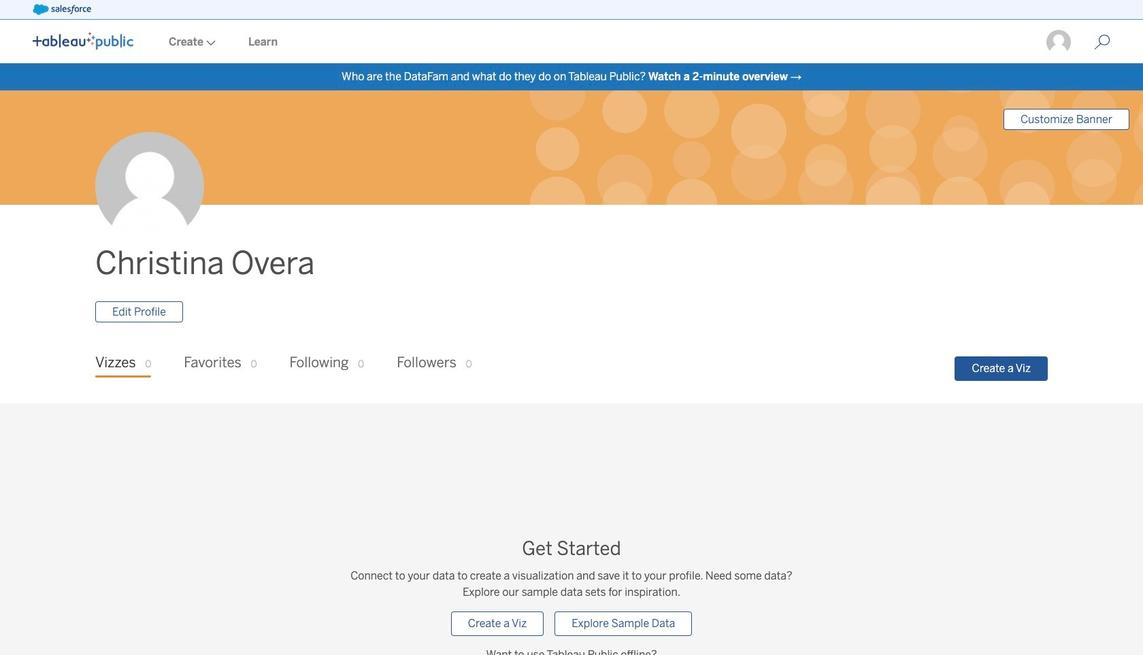 Task type: describe. For each thing, give the bounding box(es) containing it.
salesforce logo image
[[33, 4, 91, 15]]

go to search image
[[1078, 34, 1127, 50]]

avatar image
[[95, 132, 204, 241]]

logo image
[[33, 32, 133, 50]]



Task type: vqa. For each thing, say whether or not it's contained in the screenshot.
leftmost Workbook thumbnail
no



Task type: locate. For each thing, give the bounding box(es) containing it.
christina.overa image
[[1046, 29, 1073, 56]]

create image
[[204, 40, 216, 46]]



